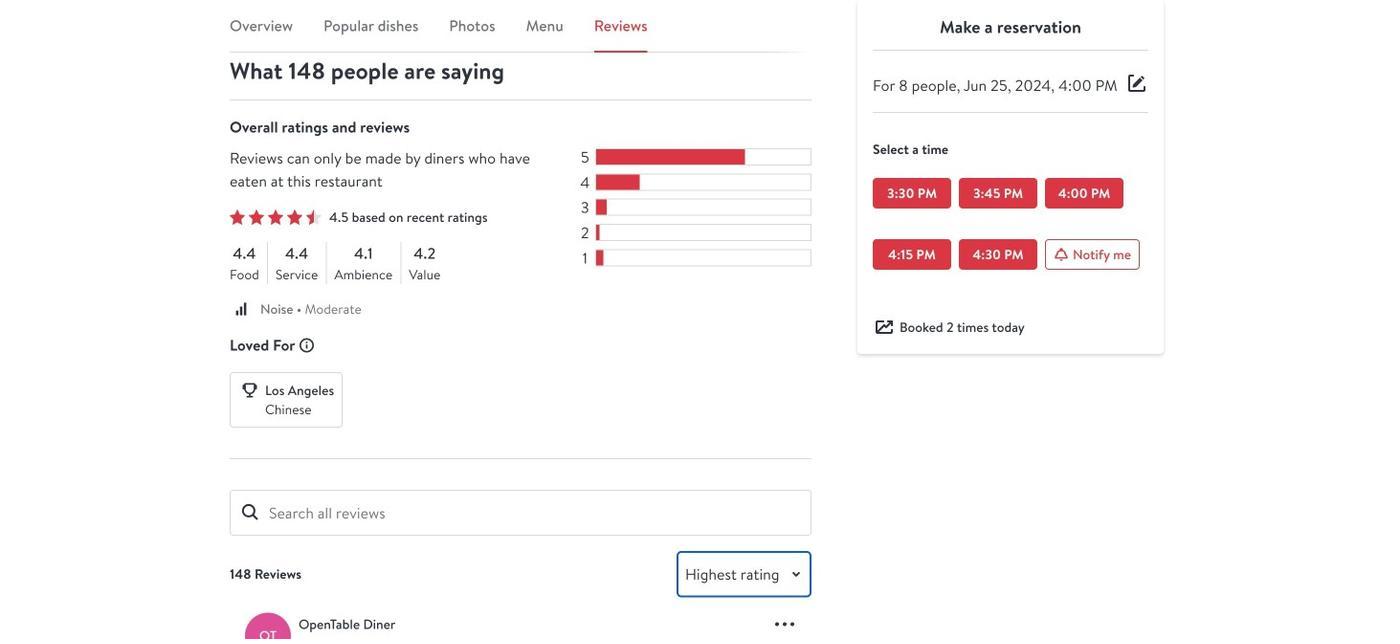 Task type: vqa. For each thing, say whether or not it's contained in the screenshot.
The Rated 4 By 20% People element
yes



Task type: locate. For each thing, give the bounding box(es) containing it.
rated 3 by 5% people element
[[579, 199, 592, 216]]

rated 1 by 3% people element
[[579, 249, 592, 267]]

Search all reviews search field
[[230, 490, 812, 536]]

tab list
[[230, 14, 812, 53]]

rated 4 by 20% people element
[[579, 174, 592, 191]]



Task type: describe. For each thing, give the bounding box(es) containing it.
rated 5 by 69% people element
[[579, 148, 592, 166]]

rated 2 by 1% people element
[[579, 224, 592, 242]]

avatar photo for opentable diner image
[[245, 613, 291, 640]]

4.5 stars image
[[230, 210, 322, 225]]



